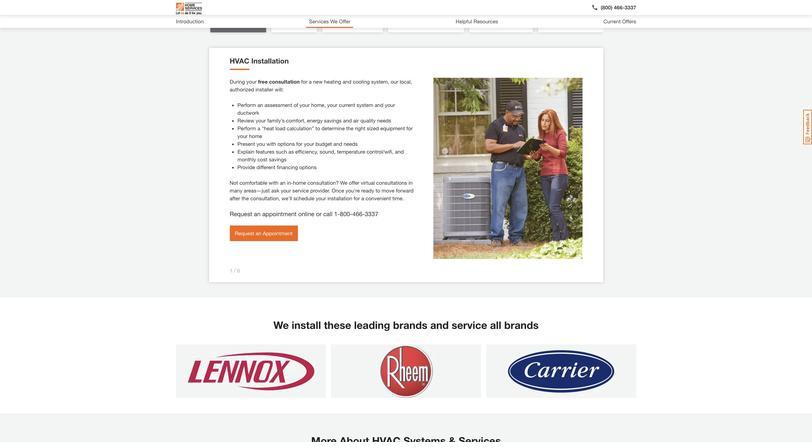 Task type: locate. For each thing, give the bounding box(es) containing it.
of
[[294, 102, 298, 108]]

virtual
[[361, 180, 375, 186]]

air
[[354, 117, 359, 124]]

request
[[230, 211, 253, 218], [235, 230, 254, 237]]

2 vertical spatial we
[[274, 319, 289, 331]]

for up efficiency,
[[297, 141, 303, 147]]

0 horizontal spatial a
[[258, 125, 260, 131]]

an
[[258, 102, 263, 108], [280, 180, 286, 186], [254, 211, 261, 218], [256, 230, 262, 237]]

offers
[[623, 18, 637, 24]]

1 vertical spatial with
[[269, 180, 279, 186]]

0 vertical spatial with
[[267, 141, 276, 147]]

home up you
[[249, 133, 262, 139]]

2 horizontal spatial a
[[362, 195, 365, 202]]

your left the free
[[247, 79, 257, 85]]

1 horizontal spatial to
[[376, 188, 381, 194]]

0 horizontal spatial needs
[[344, 141, 358, 147]]

hvac for the 'hvac installation' button
[[218, 21, 232, 28]]

hvac
[[218, 21, 232, 28], [279, 21, 293, 28], [330, 21, 344, 28], [230, 57, 250, 65]]

consultations
[[377, 180, 408, 186]]

introduction
[[176, 18, 204, 24]]

hvac inside button
[[279, 21, 293, 28]]

1 vertical spatial options
[[300, 164, 317, 170]]

perform down the review
[[238, 125, 256, 131]]

0 horizontal spatial the
[[242, 195, 249, 202]]

1 horizontal spatial service
[[452, 319, 488, 331]]

call
[[324, 211, 333, 218]]

an left in-
[[280, 180, 286, 186]]

2 vertical spatial a
[[362, 195, 365, 202]]

with up features
[[267, 141, 276, 147]]

home,
[[312, 102, 326, 108]]

1 vertical spatial perform
[[238, 125, 256, 131]]

1 horizontal spatial 466-
[[615, 4, 625, 10]]

1 horizontal spatial a
[[309, 79, 312, 85]]

0 vertical spatial service
[[293, 188, 309, 194]]

466- right (800)
[[615, 4, 625, 10]]

services we offer
[[309, 18, 351, 24]]

home inside perform an assessment of your home, your current system and your ductwork review your family's comfort, energy savings and air quality needs perform a "heat load calculation" to determine the right sized equipment for your home present you with options for your budget and needs explain features such as efficiency, sound, temperature control/wifi, and monthly cost savings provide different financing options
[[249, 133, 262, 139]]

1 vertical spatial we
[[341, 180, 348, 186]]

the inside perform an assessment of your home, your current system and your ductwork review your family's comfort, energy savings and air quality needs perform a "heat load calculation" to determine the right sized equipment for your home present you with options for your budget and needs explain features such as efficiency, sound, temperature control/wifi, and monthly cost savings provide different financing options
[[347, 125, 354, 131]]

2 perform from the top
[[238, 125, 256, 131]]

3337 up offers
[[625, 4, 637, 10]]

an down consultation,
[[254, 211, 261, 218]]

resources
[[474, 18, 499, 24]]

you're
[[346, 188, 360, 194]]

with up ask
[[269, 180, 279, 186]]

0 horizontal spatial service
[[293, 188, 309, 194]]

for down you're
[[354, 195, 360, 202]]

2 horizontal spatial we
[[341, 180, 348, 186]]

0 vertical spatial perform
[[238, 102, 256, 108]]

we up 'once'
[[341, 180, 348, 186]]

needs
[[377, 117, 392, 124], [344, 141, 358, 147]]

current
[[339, 102, 356, 108]]

comfortable
[[240, 180, 268, 186]]

1 vertical spatial hvac installation
[[230, 57, 289, 65]]

after
[[230, 195, 240, 202]]

0 vertical spatial request
[[230, 211, 253, 218]]

service up schedule
[[293, 188, 309, 194]]

home depot pro and woman look at clipboard image
[[434, 78, 583, 259]]

budget
[[316, 141, 332, 147]]

a
[[309, 79, 312, 85], [258, 125, 260, 131], [362, 195, 365, 202]]

1 vertical spatial needs
[[344, 141, 358, 147]]

3337
[[625, 4, 637, 10], [365, 211, 379, 218]]

for left 'new'
[[301, 79, 308, 85]]

your up present
[[238, 133, 248, 139]]

0 horizontal spatial 466-
[[353, 211, 365, 218]]

sized
[[367, 125, 379, 131]]

to up convenient
[[376, 188, 381, 194]]

1 horizontal spatial home
[[293, 180, 306, 186]]

services left offer on the top left
[[309, 18, 329, 24]]

0 horizontal spatial services
[[309, 18, 329, 24]]

a inside the not comfortable with an in-home consultation? we offer virtual consultations in many areas—just ask your service provider. once you're ready to move forward after the consultation, we'll schedule your installation for a convenient time.
[[362, 195, 365, 202]]

to inside perform an assessment of your home, your current system and your ductwork review your family's comfort, energy savings and air quality needs perform a "heat load calculation" to determine the right sized equipment for your home present you with options for your budget and needs explain features such as efficiency, sound, temperature control/wifi, and monthly cost savings provide different financing options
[[316, 125, 320, 131]]

do it for you logo image
[[176, 0, 202, 18]]

0 vertical spatial savings
[[324, 117, 342, 124]]

to down energy
[[316, 125, 320, 131]]

466-
[[615, 4, 625, 10], [353, 211, 365, 218]]

for inside the not comfortable with an in-home consultation? we offer virtual consultations in many areas—just ask your service provider. once you're ready to move forward after the consultation, we'll schedule your installation for a convenient time.
[[354, 195, 360, 202]]

current offers
[[604, 18, 637, 24]]

savings down such
[[269, 156, 287, 163]]

an inside perform an assessment of your home, your current system and your ductwork review your family's comfort, energy savings and air quality needs perform a "heat load calculation" to determine the right sized equipment for your home present you with options for your budget and needs explain features such as efficiency, sound, temperature control/wifi, and monthly cost savings provide different financing options
[[258, 102, 263, 108]]

1 horizontal spatial needs
[[377, 117, 392, 124]]

a inside perform an assessment of your home, your current system and your ductwork review your family's comfort, energy savings and air quality needs perform a "heat load calculation" to determine the right sized equipment for your home present you with options for your budget and needs explain features such as efficiency, sound, temperature control/wifi, and monthly cost savings provide different financing options
[[258, 125, 260, 131]]

we left the install
[[274, 319, 289, 331]]

carrier logo image
[[487, 345, 637, 398]]

needs up equipment
[[377, 117, 392, 124]]

or
[[316, 211, 322, 218]]

family's
[[268, 117, 285, 124]]

comfort,
[[286, 117, 306, 124]]

a left "heat
[[258, 125, 260, 131]]

request an appointment
[[235, 230, 293, 237]]

your up efficiency,
[[304, 141, 314, 147]]

hvac installation button
[[210, 17, 266, 32]]

mini
[[478, 21, 488, 28]]

1 vertical spatial service
[[452, 319, 488, 331]]

1 horizontal spatial 3337
[[625, 4, 637, 10]]

appointment
[[263, 230, 293, 237]]

and
[[343, 79, 352, 85], [375, 102, 384, 108], [343, 117, 352, 124], [334, 141, 343, 147], [395, 149, 404, 155], [431, 319, 449, 331]]

the down air
[[347, 125, 354, 131]]

0 vertical spatial options
[[278, 141, 295, 147]]

home
[[249, 133, 262, 139], [293, 180, 306, 186]]

1 vertical spatial the
[[242, 195, 249, 202]]

services down (800)
[[588, 21, 608, 28]]

1 horizontal spatial brands
[[505, 319, 539, 331]]

the inside the not comfortable with an in-home consultation? we offer virtual consultations in many areas—just ask your service provider. once you're ready to move forward after the consultation, we'll schedule your installation for a convenient time.
[[242, 195, 249, 202]]

1 / 6
[[230, 268, 240, 274]]

hvac installation
[[218, 21, 258, 28], [230, 57, 289, 65]]

0 vertical spatial a
[[309, 79, 312, 85]]

1 vertical spatial to
[[376, 188, 381, 194]]

0 horizontal spatial options
[[278, 141, 295, 147]]

service inside the not comfortable with an in-home consultation? we offer virtual consultations in many areas—just ask your service provider. once you're ready to move forward after the consultation, we'll schedule your installation for a convenient time.
[[293, 188, 309, 194]]

the right after
[[242, 195, 249, 202]]

financing
[[277, 164, 298, 170]]

installation
[[233, 21, 258, 28], [432, 21, 457, 28], [501, 21, 526, 28], [252, 57, 289, 65]]

as
[[289, 149, 294, 155]]

0 vertical spatial the
[[347, 125, 354, 131]]

indoor air quality services button
[[539, 17, 616, 32]]

all
[[491, 319, 502, 331]]

your right of
[[300, 102, 310, 108]]

options up such
[[278, 141, 295, 147]]

0 vertical spatial 3337
[[625, 4, 637, 10]]

0 horizontal spatial home
[[249, 133, 262, 139]]

0 horizontal spatial savings
[[269, 156, 287, 163]]

466- right 1-
[[353, 211, 365, 218]]

1 perform from the top
[[238, 102, 256, 108]]

determine
[[322, 125, 345, 131]]

1 horizontal spatial the
[[347, 125, 354, 131]]

helpful
[[456, 18, 473, 24]]

0 horizontal spatial 3337
[[365, 211, 379, 218]]

an left "appointment"
[[256, 230, 262, 237]]

rheem logo image
[[331, 345, 481, 398]]

an up ductwork
[[258, 102, 263, 108]]

savings up determine
[[324, 117, 342, 124]]

quality
[[571, 21, 587, 28]]

hvac installation inside button
[[218, 21, 258, 28]]

current
[[604, 18, 621, 24]]

0 vertical spatial 466-
[[615, 4, 625, 10]]

cooling
[[353, 79, 370, 85]]

repair
[[294, 21, 310, 28]]

perform
[[238, 102, 256, 108], [238, 125, 256, 131]]

1-
[[334, 211, 340, 218]]

home up schedule
[[293, 180, 306, 186]]

we left offer on the top left
[[331, 18, 338, 24]]

service left all at the right of the page
[[452, 319, 488, 331]]

forward
[[396, 188, 414, 194]]

your up "heat
[[256, 117, 266, 124]]

1 vertical spatial home
[[293, 180, 306, 186]]

with
[[267, 141, 276, 147], [269, 180, 279, 186]]

1 horizontal spatial savings
[[324, 117, 342, 124]]

perform up ductwork
[[238, 102, 256, 108]]

0 horizontal spatial we
[[274, 319, 289, 331]]

1 vertical spatial 466-
[[353, 211, 365, 218]]

0 horizontal spatial brands
[[393, 319, 428, 331]]

attic insulation installation
[[396, 21, 457, 28]]

service
[[293, 188, 309, 194], [452, 319, 488, 331]]

we'll
[[282, 195, 292, 202]]

0 vertical spatial home
[[249, 133, 262, 139]]

1 vertical spatial a
[[258, 125, 260, 131]]

savings
[[324, 117, 342, 124], [269, 156, 287, 163]]

3337 down convenient
[[365, 211, 379, 218]]

needs up temperature
[[344, 141, 358, 147]]

different
[[257, 164, 276, 170]]

1
[[230, 268, 233, 274]]

0 vertical spatial hvac installation
[[218, 21, 258, 28]]

cost
[[258, 156, 268, 163]]

a down ready
[[362, 195, 365, 202]]

provide
[[238, 164, 255, 170]]

request an appointment link
[[230, 226, 298, 241]]

0 horizontal spatial to
[[316, 125, 320, 131]]

1 vertical spatial request
[[235, 230, 254, 237]]

a left 'new'
[[309, 79, 312, 85]]

0 vertical spatial to
[[316, 125, 320, 131]]

online
[[299, 211, 315, 218]]

1 horizontal spatial we
[[331, 18, 338, 24]]

466- inside the (800) 466-3337 link
[[615, 4, 625, 10]]

home inside the not comfortable with an in-home consultation? we offer virtual consultations in many areas—just ask your service provider. once you're ready to move forward after the consultation, we'll schedule your installation for a convenient time.
[[293, 180, 306, 186]]

request for request an appointment online or call 1-800-466-3337
[[230, 211, 253, 218]]

your up we'll
[[281, 188, 291, 194]]

installation inside button
[[233, 21, 258, 28]]

services
[[309, 18, 329, 24], [588, 21, 608, 28]]

2 brands from the left
[[505, 319, 539, 331]]

1 horizontal spatial services
[[588, 21, 608, 28]]

800-
[[340, 211, 353, 218]]

with inside the not comfortable with an in-home consultation? we offer virtual consultations in many areas—just ask your service provider. once you're ready to move forward after the consultation, we'll schedule your installation for a convenient time.
[[269, 180, 279, 186]]

control/wifi,
[[367, 149, 394, 155]]

options down efficiency,
[[300, 164, 317, 170]]



Task type: vqa. For each thing, say whether or not it's contained in the screenshot.
We
yes



Task type: describe. For each thing, give the bounding box(es) containing it.
during
[[230, 79, 245, 85]]

your down the 'provider.'
[[316, 195, 326, 202]]

explain
[[238, 149, 255, 155]]

review
[[238, 117, 255, 124]]

will:
[[275, 86, 284, 92]]

appointment
[[263, 211, 297, 218]]

calculation"
[[287, 125, 314, 131]]

request for request an appointment
[[235, 230, 254, 237]]

ready
[[362, 188, 375, 194]]

1 brands from the left
[[393, 319, 428, 331]]

efficiency,
[[296, 149, 319, 155]]

heating
[[324, 79, 342, 85]]

time.
[[393, 195, 404, 202]]

not comfortable with an in-home consultation? we offer virtual consultations in many areas—just ask your service provider. once you're ready to move forward after the consultation, we'll schedule your installation for a convenient time.
[[230, 180, 414, 202]]

split
[[489, 21, 499, 28]]

installation
[[328, 195, 353, 202]]

in
[[409, 180, 413, 186]]

hvac for "hvac maintenance" button
[[330, 21, 344, 28]]

ask
[[272, 188, 280, 194]]

load
[[276, 125, 286, 131]]

indoor
[[547, 21, 562, 28]]

mini split installation
[[478, 21, 526, 28]]

an for assessment
[[258, 102, 263, 108]]

move
[[382, 188, 395, 194]]

install
[[292, 319, 321, 331]]

such
[[276, 149, 287, 155]]

system,
[[372, 79, 390, 85]]

to inside the not comfortable with an in-home consultation? we offer virtual consultations in many areas—just ask your service provider. once you're ready to move forward after the consultation, we'll schedule your installation for a convenient time.
[[376, 188, 381, 194]]

1 horizontal spatial options
[[300, 164, 317, 170]]

6
[[237, 268, 240, 274]]

we install these leading brands and service all brands
[[274, 319, 539, 331]]

temperature
[[337, 149, 366, 155]]

ductwork
[[238, 110, 259, 116]]

installer
[[256, 86, 274, 92]]

schedule
[[294, 195, 315, 202]]

(800)
[[601, 4, 613, 10]]

hvac for hvac repair button
[[279, 21, 293, 28]]

insulation
[[408, 21, 431, 28]]

(800) 466-3337 link
[[592, 4, 637, 11]]

provider.
[[311, 188, 331, 194]]

for a new heating and cooling system, our local, authorized installer will:
[[230, 79, 412, 92]]

lennox logo image
[[176, 345, 326, 398]]

quality
[[361, 117, 376, 124]]

sound,
[[320, 149, 336, 155]]

areas—just
[[244, 188, 270, 194]]

an for appointment
[[254, 211, 261, 218]]

in-
[[287, 180, 293, 186]]

indoor air quality services
[[547, 21, 608, 28]]

offer
[[339, 18, 351, 24]]

your up equipment
[[385, 102, 395, 108]]

once
[[332, 188, 344, 194]]

feedback link image
[[804, 110, 813, 145]]

equipment
[[381, 125, 405, 131]]

consultation?
[[308, 180, 339, 186]]

local,
[[400, 79, 412, 85]]

these
[[324, 319, 352, 331]]

monthly
[[238, 156, 256, 163]]

hvac repair button
[[271, 17, 317, 32]]

features
[[256, 149, 275, 155]]

helpful resources
[[456, 18, 499, 24]]

not
[[230, 180, 238, 186]]

consultation,
[[251, 195, 280, 202]]

convenient
[[366, 195, 391, 202]]

present
[[238, 141, 255, 147]]

for right equipment
[[407, 125, 413, 131]]

energy
[[307, 117, 323, 124]]

with inside perform an assessment of your home, your current system and your ductwork review your family's comfort, energy savings and air quality needs perform a "heat load calculation" to determine the right sized equipment for your home present you with options for your budget and needs explain features such as efficiency, sound, temperature control/wifi, and monthly cost savings provide different financing options
[[267, 141, 276, 147]]

we inside the not comfortable with an in-home consultation? we offer virtual consultations in many areas—just ask your service provider. once you're ready to move forward after the consultation, we'll schedule your installation for a convenient time.
[[341, 180, 348, 186]]

free
[[258, 79, 268, 85]]

for inside the for a new heating and cooling system, our local, authorized installer will:
[[301, 79, 308, 85]]

authorized
[[230, 86, 254, 92]]

an for appointment
[[256, 230, 262, 237]]

you
[[257, 141, 265, 147]]

right
[[355, 125, 366, 131]]

0 vertical spatial we
[[331, 18, 338, 24]]

1 vertical spatial savings
[[269, 156, 287, 163]]

offer
[[349, 180, 360, 186]]

air
[[563, 21, 569, 28]]

0 vertical spatial needs
[[377, 117, 392, 124]]

hvac repair
[[279, 21, 310, 28]]

a inside the for a new heating and cooling system, our local, authorized installer will:
[[309, 79, 312, 85]]

an inside the not comfortable with an in-home consultation? we offer virtual consultations in many areas—just ask your service provider. once you're ready to move forward after the consultation, we'll schedule your installation for a convenient time.
[[280, 180, 286, 186]]

perform an assessment of your home, your current system and your ductwork review your family's comfort, energy savings and air quality needs perform a "heat load calculation" to determine the right sized equipment for your home present you with options for your budget and needs explain features such as efficiency, sound, temperature control/wifi, and monthly cost savings provide different financing options
[[238, 102, 413, 170]]

attic insulation installation button
[[388, 17, 465, 32]]

and inside the for a new heating and cooling system, our local, authorized installer will:
[[343, 79, 352, 85]]

services inside indoor air quality services "button"
[[588, 21, 608, 28]]

assessment
[[265, 102, 293, 108]]

new
[[313, 79, 323, 85]]

"heat
[[262, 125, 274, 131]]

many
[[230, 188, 243, 194]]

hvac maintenance
[[330, 21, 375, 28]]

1 vertical spatial 3337
[[365, 211, 379, 218]]

(800) 466-3337
[[601, 4, 637, 10]]

our
[[391, 79, 399, 85]]

your right home,
[[328, 102, 338, 108]]

leading
[[354, 319, 391, 331]]



